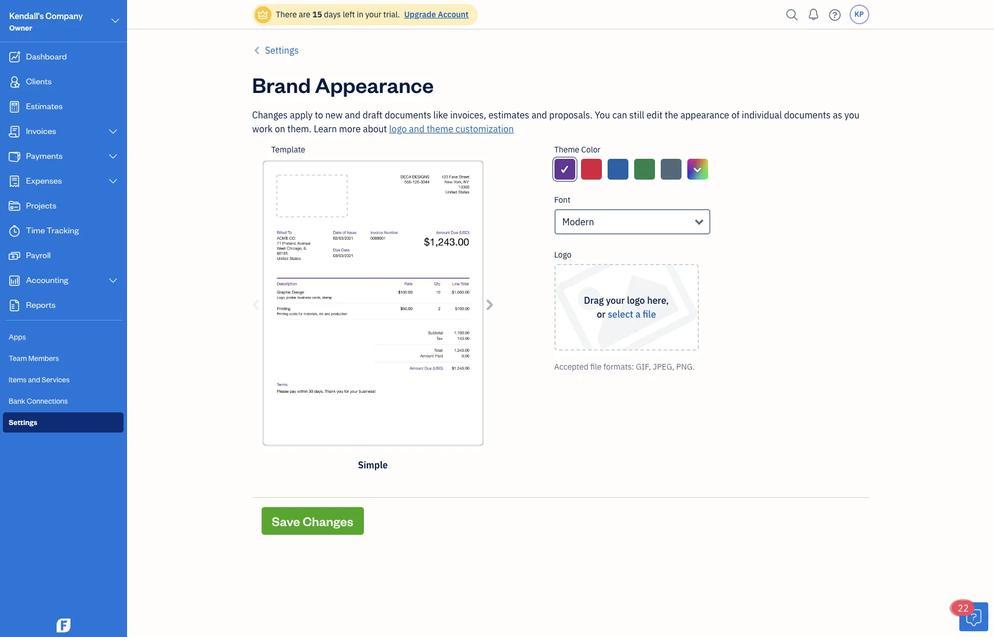 Task type: describe. For each thing, give the bounding box(es) containing it.
settings inside button
[[265, 44, 299, 56]]

apply
[[290, 109, 313, 121]]

learn
[[314, 123, 337, 135]]

2 documents from the left
[[784, 109, 831, 121]]

next image
[[481, 297, 496, 312]]

payment image
[[8, 151, 21, 162]]

0 vertical spatial your
[[365, 9, 381, 20]]

there are 15 days left in your trial. upgrade account
[[276, 9, 469, 20]]

there
[[276, 9, 297, 20]]

select
[[608, 308, 633, 320]]

estimates
[[26, 101, 63, 111]]

font
[[554, 195, 571, 205]]

changes inside save changes 'button'
[[303, 513, 353, 529]]

of
[[732, 109, 740, 121]]

formats:
[[604, 362, 634, 372]]

kendall's company owner
[[9, 10, 83, 32]]

account
[[438, 9, 469, 20]]

estimates link
[[3, 95, 124, 119]]

draft
[[363, 109, 383, 121]]

theme color
[[554, 144, 601, 155]]

invoices link
[[3, 120, 124, 144]]

company
[[45, 10, 83, 21]]

theme
[[554, 144, 579, 155]]

customization
[[456, 123, 514, 135]]

save
[[272, 513, 300, 529]]

brand appearance
[[252, 71, 434, 98]]

time
[[26, 225, 45, 236]]

individual
[[742, 109, 782, 121]]

,
[[666, 295, 669, 306]]

reports link
[[3, 294, 124, 318]]

appearance
[[315, 71, 434, 98]]

changes inside "changes apply to new and draft documents like invoices, estimates and proposals. you can still edit the appearance of individual documents as you work on them. learn more about"
[[252, 109, 288, 121]]

logo and theme customization
[[389, 123, 514, 135]]

chevron large down image for payments
[[108, 152, 118, 161]]

chevron large down image for accounting
[[108, 276, 118, 285]]

custom image
[[692, 162, 703, 176]]

kp button
[[849, 5, 869, 24]]

chart image
[[8, 275, 21, 287]]

logo
[[554, 250, 572, 260]]

png.
[[676, 362, 695, 372]]

bank connections link
[[3, 391, 124, 411]]

the
[[665, 109, 678, 121]]

estimate image
[[8, 101, 21, 113]]

1 documents from the left
[[385, 109, 431, 121]]

items and services
[[9, 375, 70, 384]]

apps
[[9, 332, 26, 341]]

15
[[312, 9, 322, 20]]

more
[[339, 123, 361, 135]]

accounting link
[[3, 269, 124, 293]]

and right estimates on the top
[[532, 109, 547, 121]]

bank connections
[[9, 396, 68, 406]]

payroll
[[26, 250, 51, 261]]

and up more
[[345, 109, 360, 121]]

money image
[[8, 250, 21, 262]]

accounting
[[26, 274, 68, 285]]

team
[[9, 354, 27, 363]]

template
[[271, 144, 305, 155]]

changes apply to new and draft documents like invoices, estimates and proposals. you can still edit the appearance of individual documents as you work on them. learn more about
[[252, 109, 860, 135]]

new
[[325, 109, 343, 121]]

1 vertical spatial chevron large down image
[[108, 127, 118, 136]]

search image
[[783, 6, 802, 23]]

upgrade account link
[[402, 9, 469, 20]]

project image
[[8, 200, 21, 212]]

and inside main element
[[28, 375, 40, 384]]

logo and theme customization link
[[389, 123, 514, 135]]

edit
[[647, 109, 663, 121]]

purple image
[[559, 162, 570, 176]]

freshbooks image
[[54, 619, 73, 633]]

expense image
[[8, 176, 21, 187]]

color
[[581, 144, 601, 155]]

reports
[[26, 299, 56, 310]]

are
[[299, 9, 310, 20]]

22 button
[[952, 601, 988, 631]]

items
[[9, 375, 27, 384]]

brand
[[252, 71, 311, 98]]

accepted file formats: gif, jpeg, png.
[[554, 362, 695, 372]]

report image
[[8, 300, 21, 311]]

payroll link
[[3, 244, 124, 268]]

team members
[[9, 354, 59, 363]]

time tracking link
[[3, 220, 124, 243]]

1 vertical spatial file
[[590, 362, 602, 372]]

chevronleft image
[[252, 43, 263, 57]]

you
[[595, 109, 610, 121]]



Task type: vqa. For each thing, say whether or not it's contained in the screenshot.
the left Billable
no



Task type: locate. For each thing, give the bounding box(es) containing it.
apps link
[[3, 327, 124, 347]]

chevron large down image down the invoices link
[[108, 152, 118, 161]]

chevron large down image down payments "link"
[[108, 177, 118, 186]]

dashboard link
[[3, 46, 124, 69]]

documents left like
[[385, 109, 431, 121]]

or
[[597, 308, 606, 320]]

file
[[643, 308, 656, 320], [590, 362, 602, 372]]

1 vertical spatial your
[[606, 295, 625, 306]]

projects link
[[3, 195, 124, 218]]

1 vertical spatial settings
[[9, 418, 37, 427]]

crown image
[[257, 8, 269, 21]]

settings
[[265, 44, 299, 56], [9, 418, 37, 427]]

clients link
[[3, 70, 124, 94]]

invoices
[[26, 125, 56, 136]]

still
[[629, 109, 644, 121]]

go to help image
[[826, 6, 844, 23]]

changes up work
[[252, 109, 288, 121]]

as
[[833, 109, 842, 121]]

previous image
[[249, 297, 264, 312]]

1 horizontal spatial logo
[[627, 295, 645, 306]]

here
[[647, 295, 666, 306]]

in
[[357, 9, 363, 20]]

like
[[433, 109, 448, 121]]

expenses
[[26, 175, 62, 186]]

drag
[[584, 295, 604, 306]]

0 vertical spatial chevron large down image
[[110, 14, 121, 28]]

0 horizontal spatial your
[[365, 9, 381, 20]]

1 vertical spatial chevron large down image
[[108, 177, 118, 186]]

0 horizontal spatial file
[[590, 362, 602, 372]]

you
[[845, 109, 860, 121]]

0 vertical spatial logo
[[389, 123, 407, 135]]

chevron large down image
[[108, 152, 118, 161], [108, 177, 118, 186], [108, 276, 118, 285]]

1 vertical spatial logo
[[627, 295, 645, 306]]

chevron large down image down payroll link in the left top of the page
[[108, 276, 118, 285]]

work
[[252, 123, 273, 135]]

22
[[958, 602, 969, 614]]

2 vertical spatial chevron large down image
[[108, 276, 118, 285]]

gif,
[[636, 362, 651, 372]]

file left "formats:"
[[590, 362, 602, 372]]

estimates
[[489, 109, 529, 121]]

documents left "as" on the top of page
[[784, 109, 831, 121]]

0 horizontal spatial settings
[[9, 418, 37, 427]]

settings link
[[3, 412, 124, 433]]

0 vertical spatial chevron large down image
[[108, 152, 118, 161]]

chevron large down image for expenses
[[108, 177, 118, 186]]

file inside drag your logo here , or select a file
[[643, 308, 656, 320]]

save changes
[[272, 513, 353, 529]]

0 horizontal spatial logo
[[389, 123, 407, 135]]

1 horizontal spatial documents
[[784, 109, 831, 121]]

members
[[28, 354, 59, 363]]

settings inside main element
[[9, 418, 37, 427]]

payments
[[26, 150, 63, 161]]

1 horizontal spatial changes
[[303, 513, 353, 529]]

chevron large down image inside 'expenses' link
[[108, 177, 118, 186]]

logo right about at the top left of the page
[[389, 123, 407, 135]]

settings right 'chevronleft' 'icon'
[[265, 44, 299, 56]]

your
[[365, 9, 381, 20], [606, 295, 625, 306]]

notifications image
[[804, 3, 823, 26]]

0 horizontal spatial changes
[[252, 109, 288, 121]]

dashboard
[[26, 51, 67, 62]]

timer image
[[8, 225, 21, 237]]

1 horizontal spatial settings
[[265, 44, 299, 56]]

0 vertical spatial file
[[643, 308, 656, 320]]

can
[[612, 109, 627, 121]]

on
[[275, 123, 285, 135]]

invoices,
[[450, 109, 486, 121]]

1 horizontal spatial your
[[606, 295, 625, 306]]

2 chevron large down image from the top
[[108, 177, 118, 186]]

upgrade
[[404, 9, 436, 20]]

main element
[[0, 0, 156, 637]]

logo up a on the right
[[627, 295, 645, 306]]

them.
[[287, 123, 312, 135]]

about
[[363, 123, 387, 135]]

0 vertical spatial settings
[[265, 44, 299, 56]]

days
[[324, 9, 341, 20]]

file right a on the right
[[643, 308, 656, 320]]

client image
[[8, 76, 21, 88]]

chevron large down image inside payments "link"
[[108, 152, 118, 161]]

payments link
[[3, 145, 124, 169]]

3 chevron large down image from the top
[[108, 276, 118, 285]]

owner
[[9, 23, 32, 32]]

chevron large down image down estimates link
[[108, 127, 118, 136]]

items and services link
[[3, 370, 124, 390]]

0 horizontal spatial documents
[[385, 109, 431, 121]]

your inside drag your logo here , or select a file
[[606, 295, 625, 306]]

modern
[[562, 216, 594, 228]]

logo inside drag your logo here , or select a file
[[627, 295, 645, 306]]

drag your logo here , or select a file
[[584, 295, 669, 320]]

and
[[345, 109, 360, 121], [532, 109, 547, 121], [409, 123, 425, 135], [28, 375, 40, 384]]

kp
[[855, 10, 864, 18]]

Font field
[[554, 209, 710, 235]]

jpeg,
[[653, 362, 674, 372]]

0 vertical spatial changes
[[252, 109, 288, 121]]

services
[[42, 375, 70, 384]]

invoice image
[[8, 126, 21, 137]]

chevron large down image
[[110, 14, 121, 28], [108, 127, 118, 136]]

theme
[[427, 123, 453, 135]]

and left theme
[[409, 123, 425, 135]]

changes right 'save'
[[303, 513, 353, 529]]

trial.
[[383, 9, 400, 20]]

1 chevron large down image from the top
[[108, 152, 118, 161]]

1 vertical spatial changes
[[303, 513, 353, 529]]

chevron large down image inside accounting link
[[108, 276, 118, 285]]

kendall's
[[9, 10, 44, 21]]

settings down the "bank"
[[9, 418, 37, 427]]

and right items
[[28, 375, 40, 384]]

proposals.
[[549, 109, 593, 121]]

connections
[[27, 396, 68, 406]]

time tracking
[[26, 225, 79, 236]]

projects
[[26, 200, 56, 211]]

a
[[636, 308, 641, 320]]

bank
[[9, 396, 25, 406]]

dashboard image
[[8, 51, 21, 63]]

to
[[315, 109, 323, 121]]

resource center badge image
[[959, 602, 988, 631]]

team members link
[[3, 348, 124, 369]]

accepted
[[554, 362, 589, 372]]

settings button
[[252, 43, 299, 57]]

1 horizontal spatial file
[[643, 308, 656, 320]]

save changes button
[[261, 507, 364, 535]]

left
[[343, 9, 355, 20]]

chevron large down image right company in the left top of the page
[[110, 14, 121, 28]]

clients
[[26, 76, 52, 87]]

logo
[[389, 123, 407, 135], [627, 295, 645, 306]]

your up select
[[606, 295, 625, 306]]

your right "in"
[[365, 9, 381, 20]]

tracking
[[47, 225, 79, 236]]

appearance
[[681, 109, 729, 121]]



